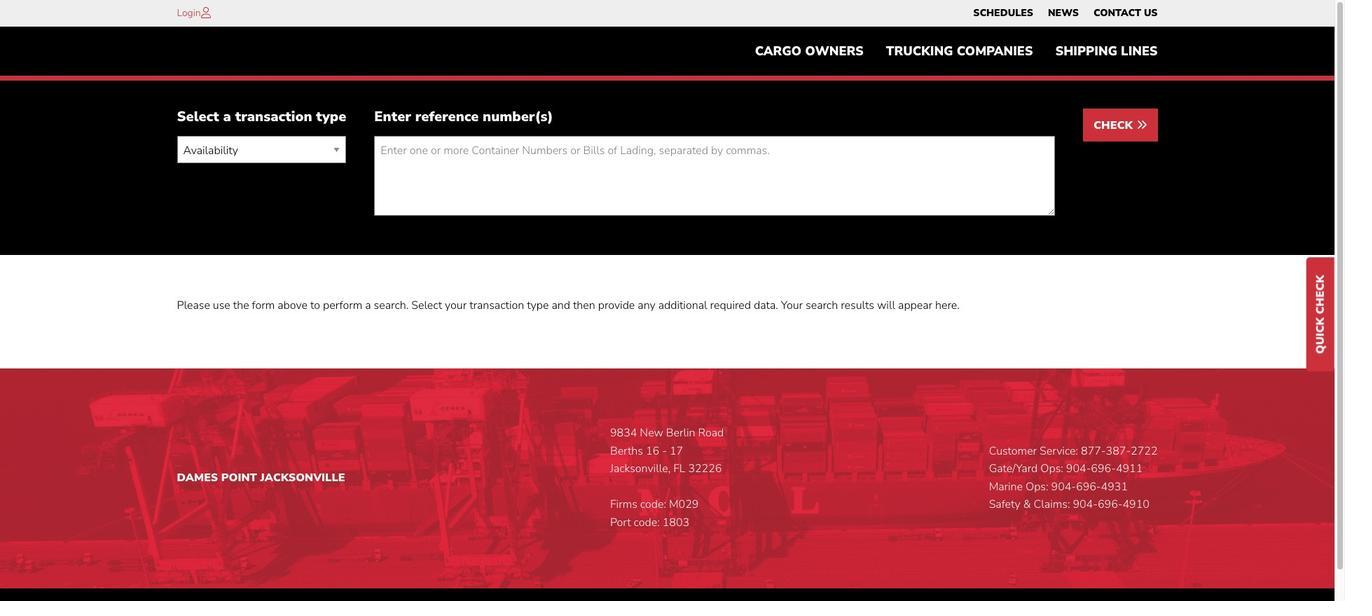 Task type: vqa. For each thing, say whether or not it's contained in the screenshot.
first |
no



Task type: describe. For each thing, give the bounding box(es) containing it.
contact
[[1094, 6, 1142, 20]]

menu bar containing cargo owners
[[744, 37, 1169, 65]]

quick
[[1313, 318, 1329, 354]]

0 vertical spatial transaction
[[235, 107, 312, 126]]

results
[[841, 298, 875, 314]]

search
[[806, 298, 838, 314]]

1 vertical spatial ops:
[[1026, 479, 1049, 495]]

1 vertical spatial 696-
[[1077, 479, 1101, 495]]

1 vertical spatial 904-
[[1052, 479, 1077, 495]]

1803
[[663, 515, 690, 531]]

shipping
[[1056, 43, 1118, 60]]

required
[[710, 298, 751, 314]]

road
[[698, 425, 724, 441]]

dames point jacksonville
[[177, 470, 345, 486]]

2722
[[1131, 443, 1158, 459]]

9834 new berlin road berths 16 - 17 jacksonville, fl 32226
[[610, 425, 724, 477]]

news
[[1048, 6, 1079, 20]]

schedules
[[974, 6, 1034, 20]]

fl
[[674, 461, 686, 477]]

menu bar containing schedules
[[966, 4, 1166, 23]]

9834
[[610, 425, 637, 441]]

m029
[[669, 497, 699, 513]]

use
[[213, 298, 230, 314]]

angle double right image
[[1136, 119, 1148, 131]]

the
[[233, 298, 249, 314]]

1 vertical spatial check
[[1313, 275, 1329, 314]]

above
[[278, 298, 308, 314]]

&
[[1024, 497, 1031, 513]]

login
[[177, 6, 201, 20]]

please
[[177, 298, 210, 314]]

16
[[646, 443, 660, 459]]

select a transaction type
[[177, 107, 346, 126]]

additional
[[659, 298, 708, 314]]

login link
[[177, 6, 201, 20]]

0 vertical spatial 904-
[[1067, 461, 1091, 477]]

perform
[[323, 298, 362, 314]]

2 vertical spatial 904-
[[1073, 497, 1098, 513]]

companies
[[957, 43, 1033, 60]]

shipping lines
[[1056, 43, 1158, 60]]

gate/yard
[[989, 461, 1038, 477]]

form
[[252, 298, 275, 314]]

then
[[573, 298, 596, 314]]

claims:
[[1034, 497, 1070, 513]]

data.
[[754, 298, 779, 314]]

2 vertical spatial 696-
[[1098, 497, 1123, 513]]

0 vertical spatial ops:
[[1041, 461, 1064, 477]]

1 horizontal spatial type
[[527, 298, 549, 314]]

dames
[[177, 470, 218, 486]]

search.
[[374, 298, 409, 314]]

contact us link
[[1094, 4, 1158, 23]]

trucking companies link
[[875, 37, 1045, 65]]

1 vertical spatial code:
[[634, 515, 660, 531]]

any
[[638, 298, 656, 314]]

new
[[640, 425, 664, 441]]



Task type: locate. For each thing, give the bounding box(es) containing it.
0 vertical spatial 696-
[[1091, 461, 1116, 477]]

1 horizontal spatial transaction
[[470, 298, 524, 314]]

safety
[[989, 497, 1021, 513]]

32226
[[689, 461, 722, 477]]

type
[[316, 107, 346, 126], [527, 298, 549, 314]]

17
[[670, 443, 683, 459]]

904- down '877-'
[[1067, 461, 1091, 477]]

1 vertical spatial menu bar
[[744, 37, 1169, 65]]

-
[[662, 443, 667, 459]]

0 vertical spatial code:
[[640, 497, 666, 513]]

ops: down service:
[[1041, 461, 1064, 477]]

ops:
[[1041, 461, 1064, 477], [1026, 479, 1049, 495]]

cargo owners link
[[744, 37, 875, 65]]

check
[[1094, 118, 1136, 133], [1313, 275, 1329, 314]]

check button
[[1084, 109, 1158, 142]]

1 horizontal spatial check
[[1313, 275, 1329, 314]]

1 vertical spatial transaction
[[470, 298, 524, 314]]

footer containing 9834 new berlin road
[[0, 369, 1335, 601]]

trucking companies
[[886, 43, 1033, 60]]

please use the form above to perform a search. select your transaction type and then provide any additional required data. your search results will appear here.
[[177, 298, 960, 314]]

4911
[[1116, 461, 1143, 477]]

code: up the 1803
[[640, 497, 666, 513]]

quick check
[[1313, 275, 1329, 354]]

provide
[[598, 298, 635, 314]]

port
[[610, 515, 631, 531]]

cargo owners
[[755, 43, 864, 60]]

0 horizontal spatial check
[[1094, 118, 1136, 133]]

and
[[552, 298, 570, 314]]

here.
[[936, 298, 960, 314]]

696-
[[1091, 461, 1116, 477], [1077, 479, 1101, 495], [1098, 497, 1123, 513]]

ops: up &
[[1026, 479, 1049, 495]]

0 horizontal spatial select
[[177, 107, 219, 126]]

0 vertical spatial menu bar
[[966, 4, 1166, 23]]

will
[[877, 298, 896, 314]]

to
[[310, 298, 320, 314]]

1 vertical spatial type
[[527, 298, 549, 314]]

check inside 'button'
[[1094, 118, 1136, 133]]

jacksonville
[[260, 470, 345, 486]]

trucking
[[886, 43, 954, 60]]

firms code:  m029 port code:  1803
[[610, 497, 699, 531]]

us
[[1144, 6, 1158, 20]]

contact us
[[1094, 6, 1158, 20]]

number(s)
[[483, 107, 553, 126]]

shipping lines link
[[1045, 37, 1169, 65]]

owners
[[805, 43, 864, 60]]

0 vertical spatial check
[[1094, 118, 1136, 133]]

code: right port
[[634, 515, 660, 531]]

cargo
[[755, 43, 802, 60]]

menu bar down schedules link
[[744, 37, 1169, 65]]

0 vertical spatial a
[[223, 107, 231, 126]]

code:
[[640, 497, 666, 513], [634, 515, 660, 531]]

enter
[[374, 107, 411, 126]]

4931
[[1101, 479, 1128, 495]]

user image
[[201, 7, 211, 18]]

enter reference number(s)
[[374, 107, 553, 126]]

1 vertical spatial a
[[365, 298, 371, 314]]

4910
[[1123, 497, 1150, 513]]

footer
[[0, 369, 1335, 601]]

service:
[[1040, 443, 1079, 459]]

your
[[445, 298, 467, 314]]

jacksonville,
[[610, 461, 671, 477]]

marine
[[989, 479, 1023, 495]]

904-
[[1067, 461, 1091, 477], [1052, 479, 1077, 495], [1073, 497, 1098, 513]]

appear
[[899, 298, 933, 314]]

menu bar
[[966, 4, 1166, 23], [744, 37, 1169, 65]]

0 horizontal spatial type
[[316, 107, 346, 126]]

0 vertical spatial type
[[316, 107, 346, 126]]

select
[[177, 107, 219, 126], [412, 298, 442, 314]]

menu bar up shipping
[[966, 4, 1166, 23]]

customer service: 877-387-2722 gate/yard ops: 904-696-4911 marine ops: 904-696-4931 safety & claims: 904-696-4910
[[989, 443, 1158, 513]]

type left 'and'
[[527, 298, 549, 314]]

a
[[223, 107, 231, 126], [365, 298, 371, 314]]

firms
[[610, 497, 638, 513]]

0 horizontal spatial a
[[223, 107, 231, 126]]

type left 'enter'
[[316, 107, 346, 126]]

customer
[[989, 443, 1037, 459]]

0 vertical spatial select
[[177, 107, 219, 126]]

point
[[221, 470, 257, 486]]

1 vertical spatial select
[[412, 298, 442, 314]]

reference
[[415, 107, 479, 126]]

berlin
[[666, 425, 696, 441]]

lines
[[1121, 43, 1158, 60]]

quick check link
[[1307, 258, 1335, 372]]

schedules link
[[974, 4, 1034, 23]]

berths
[[610, 443, 643, 459]]

904- right the claims:
[[1073, 497, 1098, 513]]

news link
[[1048, 4, 1079, 23]]

1 horizontal spatial a
[[365, 298, 371, 314]]

387-
[[1106, 443, 1131, 459]]

Enter reference number(s) text field
[[374, 136, 1056, 216]]

1 horizontal spatial select
[[412, 298, 442, 314]]

904- up the claims:
[[1052, 479, 1077, 495]]

0 horizontal spatial transaction
[[235, 107, 312, 126]]

877-
[[1081, 443, 1106, 459]]

your
[[781, 298, 803, 314]]

transaction
[[235, 107, 312, 126], [470, 298, 524, 314]]



